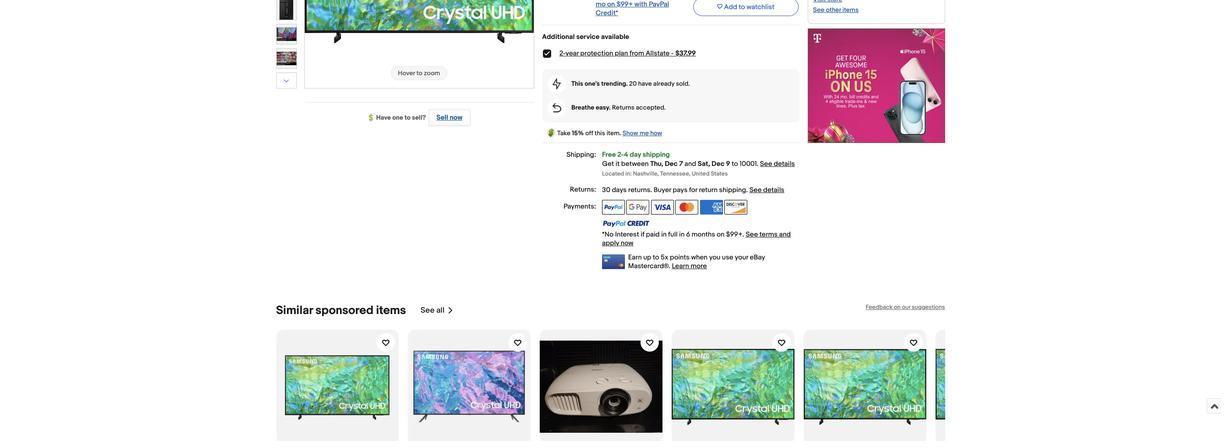 Task type: describe. For each thing, give the bounding box(es) containing it.
now inside sell now link
[[450, 113, 463, 122]]

thu,
[[651, 160, 664, 168]]

main content containing add to watchlist
[[542, 0, 800, 270]]

learn
[[672, 262, 690, 270]]

mastercard®.
[[629, 262, 671, 270]]

shipping inside free 2-4 day shipping get it between thu, dec 7 and sat, dec 9 to 10001 . see details located in: nashville, tennessee, united states
[[643, 150, 670, 159]]

see for other
[[814, 6, 825, 14]]

states
[[711, 170, 728, 177]]

use
[[722, 253, 734, 262]]

tennessee,
[[661, 170, 691, 177]]

all
[[437, 306, 445, 315]]

see for all
[[421, 306, 435, 315]]

off
[[586, 129, 594, 137]]

available
[[601, 33, 630, 41]]

other
[[826, 6, 842, 14]]

from
[[630, 49, 645, 58]]

master card image
[[676, 200, 699, 215]]

buyer
[[654, 186, 672, 194]]

to inside earn up to 5x points when you use your ebay mastercard®.
[[653, 253, 660, 262]]

nashville,
[[634, 170, 659, 177]]

details inside free 2-4 day shipping get it between thu, dec 7 and sat, dec 9 to 10001 . see details located in: nashville, tennessee, united states
[[774, 160, 795, 168]]

2-year protection plan from allstate - $37.99
[[560, 49, 696, 58]]

0 vertical spatial see details link
[[760, 160, 795, 168]]

up
[[644, 253, 652, 262]]

located
[[602, 170, 625, 177]]

*no interest if paid in full in 6 months on $99+.
[[602, 230, 746, 239]]

see terms and apply now link
[[602, 230, 791, 248]]

sponsored
[[316, 303, 374, 318]]

20
[[630, 80, 637, 88]]

shipping:
[[567, 150, 597, 159]]

with details__icon image for breathe
[[553, 103, 561, 112]]

items for similar sponsored items
[[376, 303, 406, 318]]

to right one
[[405, 114, 411, 122]]

paypal credit image
[[602, 220, 650, 227]]

4
[[624, 150, 629, 159]]

free 2-4 day shipping get it between thu, dec 7 and sat, dec 9 to 10001 . see details located in: nashville, tennessee, united states
[[602, 150, 795, 177]]

return
[[699, 186, 718, 194]]

item.
[[607, 129, 622, 137]]

between
[[622, 160, 649, 168]]

and inside free 2-4 day shipping get it between thu, dec 7 and sat, dec 9 to 10001 . see details located in: nashville, tennessee, united states
[[685, 160, 697, 168]]

have
[[376, 114, 391, 122]]

sell now
[[437, 113, 463, 122]]

this
[[572, 80, 584, 88]]

plan
[[615, 49, 629, 58]]

pays
[[673, 186, 688, 194]]

protection
[[581, 49, 614, 58]]

see inside free 2-4 day shipping get it between thu, dec 7 and sat, dec 9 to 10001 . see details located in: nashville, tennessee, united states
[[760, 160, 773, 168]]

months
[[692, 230, 716, 239]]

united
[[692, 170, 710, 177]]

add
[[725, 3, 738, 11]]

trending.
[[602, 80, 628, 88]]

. inside free 2-4 day shipping get it between thu, dec 7 and sat, dec 9 to 10001 . see details located in: nashville, tennessee, united states
[[757, 160, 759, 168]]

picture 8 of 11 image
[[277, 49, 296, 68]]

have
[[639, 80, 652, 88]]

dollar sign image
[[369, 114, 376, 122]]

show
[[623, 129, 639, 137]]

full
[[669, 230, 678, 239]]

breathe
[[572, 104, 595, 111]]

take 15% off this item. show me how
[[556, 129, 663, 137]]

picture 6 of 11 image
[[277, 0, 296, 20]]

0 horizontal spatial .
[[651, 186, 653, 194]]

one's
[[585, 80, 600, 88]]

learn more
[[672, 262, 707, 270]]

service
[[577, 33, 600, 41]]

for
[[690, 186, 698, 194]]

1 vertical spatial see details link
[[750, 186, 785, 194]]

to inside free 2-4 day shipping get it between thu, dec 7 and sat, dec 9 to 10001 . see details located in: nashville, tennessee, united states
[[732, 160, 739, 168]]

1 vertical spatial shipping
[[720, 186, 747, 194]]

7
[[680, 160, 684, 168]]

paypal image
[[602, 200, 625, 215]]

payments:
[[564, 202, 597, 211]]

see down 10001
[[750, 186, 762, 194]]

similar sponsored items
[[276, 303, 406, 318]]

year
[[566, 49, 579, 58]]

accepted.
[[636, 104, 666, 111]]

See all text field
[[421, 306, 445, 315]]

days
[[612, 186, 627, 194]]

additional service available
[[542, 33, 630, 41]]

10001
[[740, 160, 757, 168]]

1 in from the left
[[662, 230, 667, 239]]

in:
[[626, 170, 632, 177]]

feedback on our suggestions link
[[866, 303, 946, 311]]



Task type: vqa. For each thing, say whether or not it's contained in the screenshot.
Jackets to the middle
no



Task type: locate. For each thing, give the bounding box(es) containing it.
when
[[692, 253, 708, 262]]

0 horizontal spatial dec
[[665, 160, 678, 168]]

0 horizontal spatial shipping
[[643, 150, 670, 159]]

sell now link
[[426, 110, 471, 126]]

0 vertical spatial 2-
[[560, 49, 566, 58]]

see details link right 10001
[[760, 160, 795, 168]]

more
[[691, 262, 707, 270]]

items for see other items
[[843, 6, 859, 14]]

earn up to 5x points when you use your ebay mastercard®.
[[629, 253, 765, 270]]

1 horizontal spatial now
[[621, 239, 634, 248]]

have one to sell?
[[376, 114, 426, 122]]

see
[[814, 6, 825, 14], [760, 160, 773, 168], [750, 186, 762, 194], [746, 230, 759, 239], [421, 306, 435, 315]]

$37.99
[[676, 49, 696, 58]]

see inside see terms and apply now
[[746, 230, 759, 239]]

items left see all
[[376, 303, 406, 318]]

this one's trending. 20 have already sold.
[[572, 80, 690, 88]]

with details__icon image left breathe
[[553, 103, 561, 112]]

1 horizontal spatial items
[[843, 6, 859, 14]]

items right other
[[843, 6, 859, 14]]

details right 10001
[[774, 160, 795, 168]]

see for terms
[[746, 230, 759, 239]]

feedback
[[866, 303, 893, 311]]

to right "add"
[[739, 3, 746, 11]]

american express image
[[700, 200, 723, 215]]

details up terms
[[764, 186, 785, 194]]

0 horizontal spatial items
[[376, 303, 406, 318]]

sell
[[437, 113, 448, 122]]

see details link down 10001
[[750, 186, 785, 194]]

to left the 5x at the bottom right
[[653, 253, 660, 262]]

to inside button
[[739, 3, 746, 11]]

details
[[774, 160, 795, 168], [764, 186, 785, 194]]

now
[[450, 113, 463, 122], [621, 239, 634, 248]]

30 days returns . buyer pays for return shipping . see details
[[602, 186, 785, 194]]

interest
[[616, 230, 640, 239]]

sat,
[[698, 160, 711, 168]]

similar
[[276, 303, 313, 318]]

if
[[641, 230, 645, 239]]

dec left 7
[[665, 160, 678, 168]]

returns:
[[570, 185, 597, 194]]

0 horizontal spatial 2-
[[560, 49, 566, 58]]

and right terms
[[780, 230, 791, 239]]

already
[[654, 80, 675, 88]]

sell?
[[412, 114, 426, 122]]

add to watchlist
[[725, 3, 775, 11]]

free
[[602, 150, 616, 159]]

suggestions
[[912, 303, 946, 311]]

feedback on our suggestions
[[866, 303, 946, 311]]

1 vertical spatial 2-
[[618, 150, 624, 159]]

on left $99+.
[[717, 230, 725, 239]]

1 horizontal spatial in
[[680, 230, 685, 239]]

shipping
[[643, 150, 670, 159], [720, 186, 747, 194]]

2- up it
[[618, 150, 624, 159]]

0 horizontal spatial now
[[450, 113, 463, 122]]

*no
[[602, 230, 614, 239]]

now up earn
[[621, 239, 634, 248]]

watchlist
[[747, 3, 775, 11]]

earn
[[629, 253, 642, 262]]

me
[[640, 129, 649, 137]]

1 dec from the left
[[665, 160, 678, 168]]

in left full
[[662, 230, 667, 239]]

-
[[672, 49, 674, 58]]

you
[[710, 253, 721, 262]]

dec up the states
[[712, 160, 725, 168]]

1 vertical spatial on
[[895, 303, 901, 311]]

in
[[662, 230, 667, 239], [680, 230, 685, 239]]

see other items link
[[814, 6, 859, 14]]

main content
[[542, 0, 800, 270]]

see other items
[[814, 6, 859, 14]]

learn more link
[[672, 262, 707, 270]]

1 horizontal spatial dec
[[712, 160, 725, 168]]

paid
[[646, 230, 660, 239]]

sold.
[[676, 80, 690, 88]]

see left other
[[814, 6, 825, 14]]

0 vertical spatial details
[[774, 160, 795, 168]]

. left buyer
[[651, 186, 653, 194]]

visa image
[[651, 200, 674, 215]]

1 horizontal spatial shipping
[[720, 186, 747, 194]]

and inside see terms and apply now
[[780, 230, 791, 239]]

5x
[[661, 253, 669, 262]]

. right 9 at top
[[757, 160, 759, 168]]

0 vertical spatial with details__icon image
[[553, 78, 561, 89]]

google pay image
[[627, 200, 650, 215]]

1 horizontal spatial .
[[747, 186, 748, 194]]

0 horizontal spatial on
[[717, 230, 725, 239]]

samsung 55" class cu8000 crystal uhd 4k hdr smart led tv - 2023 model - picture 1 of 11 image
[[305, 0, 534, 43]]

allstate
[[646, 49, 670, 58]]

1 vertical spatial items
[[376, 303, 406, 318]]

2 dec from the left
[[712, 160, 725, 168]]

9
[[726, 160, 731, 168]]

2-
[[560, 49, 566, 58], [618, 150, 624, 159]]

2- inside free 2-4 day shipping get it between thu, dec 7 and sat, dec 9 to 10001 . see details located in: nashville, tennessee, united states
[[618, 150, 624, 159]]

on
[[717, 230, 725, 239], [895, 303, 901, 311]]

with details__icon image
[[553, 78, 561, 89], [553, 103, 561, 112]]

see right 10001
[[760, 160, 773, 168]]

to right 9 at top
[[732, 160, 739, 168]]

1 vertical spatial details
[[764, 186, 785, 194]]

see terms and apply now
[[602, 230, 791, 248]]

day
[[630, 150, 642, 159]]

1 horizontal spatial and
[[780, 230, 791, 239]]

15%
[[572, 129, 584, 137]]

terms
[[760, 230, 778, 239]]

apply
[[602, 239, 620, 248]]

0 horizontal spatial in
[[662, 230, 667, 239]]

items
[[843, 6, 859, 14], [376, 303, 406, 318]]

see left all
[[421, 306, 435, 315]]

1 horizontal spatial on
[[895, 303, 901, 311]]

in left 6
[[680, 230, 685, 239]]

add to watchlist button
[[694, 0, 799, 16]]

1 horizontal spatial 2-
[[618, 150, 624, 159]]

show me how button
[[623, 127, 663, 137]]

with details__icon image left this
[[553, 78, 561, 89]]

your
[[735, 253, 749, 262]]

and right 7
[[685, 160, 697, 168]]

1 vertical spatial now
[[621, 239, 634, 248]]

0 vertical spatial shipping
[[643, 150, 670, 159]]

our
[[903, 303, 911, 311]]

2 in from the left
[[680, 230, 685, 239]]

0 vertical spatial on
[[717, 230, 725, 239]]

discover image
[[725, 200, 748, 215]]

2 horizontal spatial .
[[757, 160, 759, 168]]

0 vertical spatial and
[[685, 160, 697, 168]]

see all
[[421, 306, 445, 315]]

on inside "main content"
[[717, 230, 725, 239]]

dec
[[665, 160, 678, 168], [712, 160, 725, 168]]

1 vertical spatial and
[[780, 230, 791, 239]]

6
[[687, 230, 691, 239]]

easy.
[[596, 104, 611, 111]]

$99+.
[[727, 230, 745, 239]]

ebay mastercard image
[[602, 254, 625, 269]]

now right sell
[[450, 113, 463, 122]]

it
[[616, 160, 620, 168]]

see all link
[[421, 303, 454, 318]]

.
[[757, 160, 759, 168], [651, 186, 653, 194], [747, 186, 748, 194]]

and
[[685, 160, 697, 168], [780, 230, 791, 239]]

1 vertical spatial with details__icon image
[[553, 103, 561, 112]]

take
[[558, 129, 571, 137]]

how
[[651, 129, 663, 137]]

advertisement region
[[808, 28, 946, 143]]

returns
[[612, 104, 635, 111]]

see inside 'link'
[[421, 306, 435, 315]]

get
[[602, 160, 615, 168]]

to
[[739, 3, 746, 11], [405, 114, 411, 122], [732, 160, 739, 168], [653, 253, 660, 262]]

points
[[670, 253, 690, 262]]

shipping up thu,
[[643, 150, 670, 159]]

. up discover image
[[747, 186, 748, 194]]

now inside see terms and apply now
[[621, 239, 634, 248]]

additional
[[542, 33, 575, 41]]

returns
[[629, 186, 651, 194]]

0 vertical spatial now
[[450, 113, 463, 122]]

shipping up discover image
[[720, 186, 747, 194]]

30
[[602, 186, 611, 194]]

picture 7 of 11 image
[[277, 24, 296, 44]]

see left terms
[[746, 230, 759, 239]]

0 vertical spatial items
[[843, 6, 859, 14]]

with details__icon image for this
[[553, 78, 561, 89]]

on left our
[[895, 303, 901, 311]]

0 horizontal spatial and
[[685, 160, 697, 168]]

2- down additional
[[560, 49, 566, 58]]



